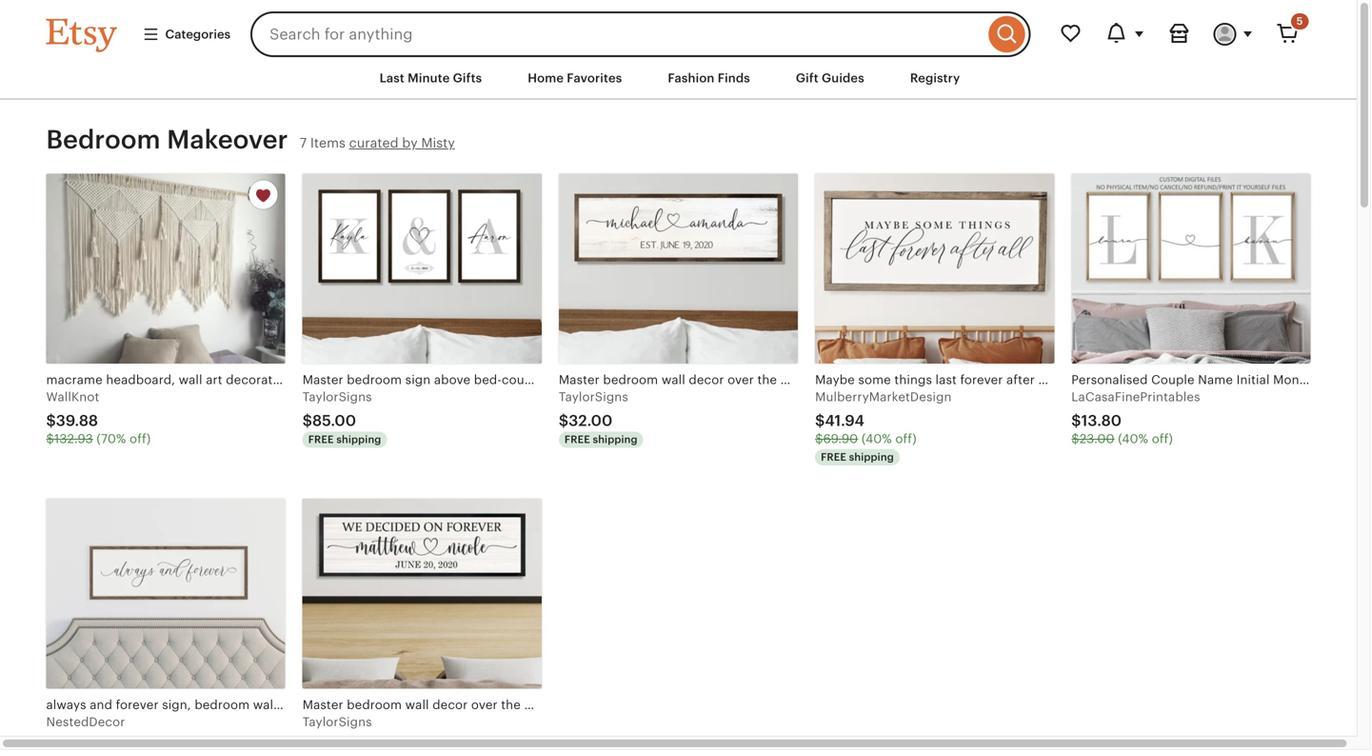 Task type: locate. For each thing, give the bounding box(es) containing it.
shipping down 32.00 on the bottom of page
[[593, 434, 638, 446]]

curated by misty link
[[349, 135, 455, 151]]

(40% right 69.90
[[862, 432, 892, 446]]

0 horizontal spatial shipping
[[337, 434, 381, 446]]

taylorsigns $ 85.00 free shipping
[[303, 390, 381, 446]]

shipping inside taylorsigns $ 32.00 free shipping
[[593, 434, 638, 446]]

off) right (70%
[[130, 432, 151, 446]]

bedroom makeover
[[46, 125, 288, 154]]

shipping
[[337, 434, 381, 446], [593, 434, 638, 446], [849, 451, 894, 463]]

shipping down 85.00
[[337, 434, 381, 446]]

2 horizontal spatial shipping
[[849, 451, 894, 463]]

shipping down 69.90
[[849, 451, 894, 463]]

69.90
[[823, 432, 858, 446]]

free inside taylorsigns $ 85.00 free shipping
[[308, 434, 334, 446]]

gift guides link
[[782, 61, 879, 95]]

curated
[[349, 135, 399, 151]]

registry link
[[896, 61, 975, 95]]

menu bar containing last minute gifts
[[12, 57, 1345, 100]]

5 link
[[1265, 11, 1311, 57]]

lacasafineprintables $ 13.80 $ 23.00 (40% off)
[[1072, 390, 1200, 446]]

0 horizontal spatial free
[[308, 434, 334, 446]]

last minute gifts link
[[365, 61, 496, 95]]

(40%
[[862, 432, 892, 446], [1118, 432, 1149, 446]]

free down 69.90
[[821, 451, 847, 463]]

home
[[528, 71, 564, 85]]

taylorsigns for 32.00
[[559, 390, 628, 404]]

None search field
[[251, 11, 1031, 57]]

shipping for 85.00
[[337, 434, 381, 446]]

taylorsigns
[[303, 390, 372, 404], [559, 390, 628, 404], [303, 715, 372, 730]]

2 horizontal spatial free
[[821, 451, 847, 463]]

13.80
[[1081, 412, 1122, 430]]

132.93
[[54, 432, 93, 446]]

categories banner
[[12, 0, 1345, 57]]

taylorsigns link
[[303, 499, 542, 750]]

(40% for 13.80
[[1118, 432, 1149, 446]]

$
[[46, 412, 56, 430], [303, 412, 312, 430], [559, 412, 569, 430], [815, 412, 825, 430], [1072, 412, 1081, 430], [46, 432, 54, 446], [815, 432, 823, 446], [1072, 432, 1080, 446]]

85.00
[[312, 412, 356, 430]]

categories
[[165, 27, 231, 41]]

free down 85.00
[[308, 434, 334, 446]]

1 off) from the left
[[130, 432, 151, 446]]

(40% inside mulberrymarketdesign $ 41.94 $ 69.90 (40% off) free shipping
[[862, 432, 892, 446]]

off) inside lacasafineprintables $ 13.80 $ 23.00 (40% off)
[[1152, 432, 1173, 446]]

0 horizontal spatial off)
[[130, 432, 151, 446]]

off) down the lacasafineprintables
[[1152, 432, 1173, 446]]

off)
[[130, 432, 151, 446], [895, 432, 917, 446], [1152, 432, 1173, 446]]

3 off) from the left
[[1152, 432, 1173, 446]]

favorites
[[567, 71, 622, 85]]

master bedroom sign above bed-couple name sign above bed-bedroom wall decor-custom wedding gift unique-personalized wedding gift for couple image
[[303, 174, 542, 364]]

nesteddecor link
[[46, 499, 285, 750]]

1 horizontal spatial shipping
[[593, 434, 638, 446]]

1 horizontal spatial free
[[565, 434, 590, 446]]

2 horizontal spatial off)
[[1152, 432, 1173, 446]]

0 horizontal spatial (40%
[[862, 432, 892, 446]]

off) for 41.94
[[895, 432, 917, 446]]

off) down mulberrymarketdesign in the bottom right of the page
[[895, 432, 917, 446]]

1 horizontal spatial (40%
[[1118, 432, 1149, 446]]

gift
[[796, 71, 819, 85]]

off) inside mulberrymarketdesign $ 41.94 $ 69.90 (40% off) free shipping
[[895, 432, 917, 446]]

none search field inside categories banner
[[251, 11, 1031, 57]]

by
[[402, 135, 418, 151]]

home favorites link
[[513, 61, 636, 95]]

2 off) from the left
[[895, 432, 917, 446]]

menu bar
[[12, 57, 1345, 100]]

taylorsigns inside taylorsigns $ 32.00 free shipping
[[559, 390, 628, 404]]

free for 32.00
[[565, 434, 590, 446]]

misty
[[421, 135, 455, 151]]

minute
[[408, 71, 450, 85]]

taylorsigns inside taylorsigns $ 85.00 free shipping
[[303, 390, 372, 404]]

always and forever sign, bedroom wall decor over the bed, master bedroom signs, above bed decor, bedroom wall art, wood signs image
[[46, 499, 285, 689]]

7 items curated by misty
[[300, 135, 455, 151]]

free inside taylorsigns $ 32.00 free shipping
[[565, 434, 590, 446]]

free
[[308, 434, 334, 446], [565, 434, 590, 446], [821, 451, 847, 463]]

mulberrymarketdesign $ 41.94 $ 69.90 (40% off) free shipping
[[815, 390, 952, 463]]

off) inside wallknot $ 39.88 $ 132.93 (70% off)
[[130, 432, 151, 446]]

makeover
[[167, 125, 288, 154]]

1 (40% from the left
[[862, 432, 892, 446]]

$ inside taylorsigns $ 85.00 free shipping
[[303, 412, 312, 430]]

master bedroom wall decor over the bed-marriage signs-bedroom signs above bed-wedding gift for couple-bridal shower gift-wall decor bedroom image
[[559, 174, 798, 364]]

1 horizontal spatial off)
[[895, 432, 917, 446]]

(40% right '23.00'
[[1118, 432, 1149, 446]]

shipping inside mulberrymarketdesign $ 41.94 $ 69.90 (40% off) free shipping
[[849, 451, 894, 463]]

last minute gifts
[[380, 71, 482, 85]]

shipping inside taylorsigns $ 85.00 free shipping
[[337, 434, 381, 446]]

(40% inside lacasafineprintables $ 13.80 $ 23.00 (40% off)
[[1118, 432, 1149, 446]]

free down 32.00 on the bottom of page
[[565, 434, 590, 446]]

categories button
[[128, 17, 245, 52]]

(40% for 41.94
[[862, 432, 892, 446]]

2 (40% from the left
[[1118, 432, 1149, 446]]

lacasafineprintables
[[1072, 390, 1200, 404]]

bedroom
[[46, 125, 161, 154]]



Task type: describe. For each thing, give the bounding box(es) containing it.
Search for anything text field
[[251, 11, 984, 57]]

home favorites
[[528, 71, 622, 85]]

32.00
[[569, 412, 613, 430]]

last
[[380, 71, 405, 85]]

gift guides
[[796, 71, 864, 85]]

nesteddecor
[[46, 715, 125, 730]]

free for 85.00
[[308, 434, 334, 446]]

taylorsigns $ 32.00 free shipping
[[559, 390, 638, 446]]

39.88
[[56, 412, 98, 430]]

personalised couple name initial monogram digital files set of 3,custom engagement/wedding/anniversary gift,couple bedroom sign,over bed art image
[[1072, 174, 1311, 364]]

macrame headboard, wall art decoration, large wall hanging, bohemian home decor tapestry, image
[[46, 174, 285, 364]]

wallknot
[[46, 390, 99, 404]]

(70%
[[97, 432, 126, 446]]

master bedroom wall decor over the bed sign-personalized wedding gift for couple-master bedroom sign-master bedroom decor-gift for wedding image
[[303, 499, 542, 689]]

23.00
[[1080, 432, 1115, 446]]

fashion
[[668, 71, 715, 85]]

$ inside taylorsigns $ 32.00 free shipping
[[559, 412, 569, 430]]

finds
[[718, 71, 750, 85]]

guides
[[822, 71, 864, 85]]

items
[[310, 135, 346, 151]]

taylorsigns for 85.00
[[303, 390, 372, 404]]

shipping for 32.00
[[593, 434, 638, 446]]

41.94
[[825, 412, 865, 430]]

fashion finds link
[[654, 61, 765, 95]]

off) for 13.80
[[1152, 432, 1173, 446]]

gifts
[[453, 71, 482, 85]]

free inside mulberrymarketdesign $ 41.94 $ 69.90 (40% off) free shipping
[[821, 451, 847, 463]]

7
[[300, 135, 307, 151]]

mulberrymarketdesign
[[815, 390, 952, 404]]

off) for 39.88
[[130, 432, 151, 446]]

fashion finds
[[668, 71, 750, 85]]

5
[[1297, 15, 1303, 27]]

registry
[[910, 71, 960, 85]]

maybe some things last forever after all | master bedroom sign |  master bedroom decor | wall decor | bedroom wall art | wood framed signs image
[[815, 174, 1054, 364]]

wallknot $ 39.88 $ 132.93 (70% off)
[[46, 390, 151, 446]]



Task type: vqa. For each thing, say whether or not it's contained in the screenshot.
the rightmost '(40%'
yes



